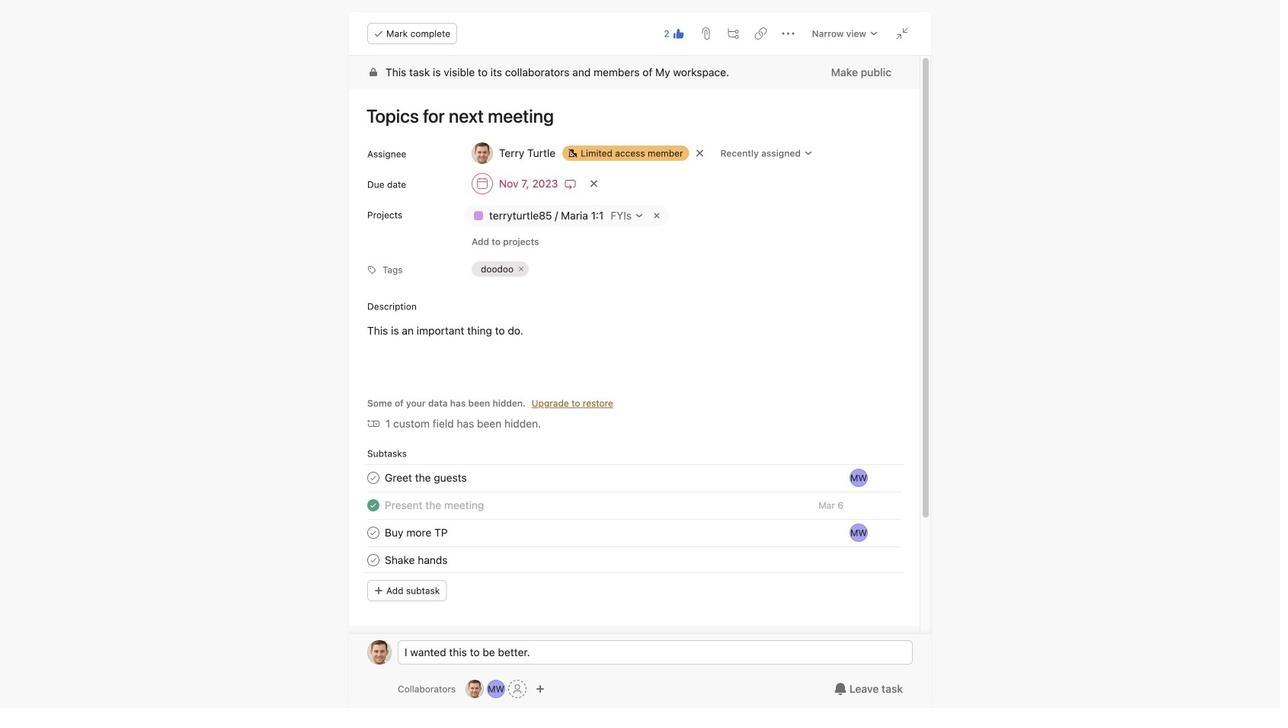 Task type: vqa. For each thing, say whether or not it's contained in the screenshot.
Full screen image at top
no



Task type: describe. For each thing, give the bounding box(es) containing it.
Completed checkbox
[[364, 496, 383, 515]]

clear due date image
[[589, 179, 599, 188]]

1 add or remove collaborators image from the left
[[466, 680, 484, 698]]

remove image
[[651, 210, 663, 222]]

mark complete image for first list item from the bottom's mark complete option
[[364, 551, 383, 569]]

4 list item from the top
[[349, 547, 920, 574]]

0 vertical spatial task name text field
[[357, 98, 902, 133]]

copy task link image
[[755, 27, 767, 40]]

toggle assignee popover image for 2nd list item from the bottom of the topics for next meeting dialog
[[850, 524, 868, 542]]

topics for next meeting dialog
[[349, 12, 932, 708]]

2 list item from the top
[[349, 492, 920, 519]]

attachments: add a file to this task, topics for next meeting image
[[700, 27, 712, 40]]

task name text field for first list item from the bottom's mark complete option
[[385, 552, 448, 569]]

mark complete checkbox for first list item from the top
[[364, 469, 383, 487]]



Task type: locate. For each thing, give the bounding box(es) containing it.
2 toggle assignee popover image from the top
[[850, 524, 868, 542]]

task name text field right mark complete checkbox
[[385, 524, 448, 541]]

1 vertical spatial toggle assignee popover image
[[850, 524, 868, 542]]

1 toggle assignee popover image from the top
[[850, 469, 868, 487]]

toggle assignee popover image for first list item from the top
[[850, 469, 868, 487]]

remove assignee image
[[696, 149, 705, 158]]

open user profile image
[[367, 640, 392, 665]]

1 horizontal spatial add or remove collaborators image
[[487, 680, 505, 698]]

mark complete checkbox down mark complete checkbox
[[364, 551, 383, 569]]

add or remove collaborators image
[[466, 680, 484, 698], [487, 680, 505, 698]]

1 vertical spatial mark complete checkbox
[[364, 551, 383, 569]]

mark complete image for mark complete checkbox
[[364, 524, 383, 542]]

mark complete image down completed checkbox
[[364, 524, 383, 542]]

Mark complete checkbox
[[364, 469, 383, 487], [364, 551, 383, 569]]

list item
[[349, 464, 920, 492], [349, 492, 920, 519], [349, 519, 920, 547], [349, 547, 920, 574]]

0 horizontal spatial add or remove collaborators image
[[466, 680, 484, 698]]

add subtask image
[[728, 27, 740, 40]]

0 vertical spatial toggle assignee popover image
[[850, 469, 868, 487]]

1 vertical spatial task name text field
[[385, 524, 448, 541]]

mark complete checkbox up completed checkbox
[[364, 469, 383, 487]]

1 mark complete checkbox from the top
[[364, 469, 383, 487]]

remove image
[[517, 265, 526, 274]]

0 vertical spatial mark complete checkbox
[[364, 469, 383, 487]]

1 list item from the top
[[349, 464, 920, 492]]

main content
[[349, 56, 920, 708]]

collapse task pane image
[[896, 27, 909, 40]]

1 task name text field from the top
[[385, 497, 484, 514]]

mark complete image
[[364, 469, 383, 487]]

Mark complete checkbox
[[364, 524, 383, 542]]

3 list item from the top
[[349, 519, 920, 547]]

2 mark complete image from the top
[[364, 551, 383, 569]]

mark complete checkbox for first list item from the bottom
[[364, 551, 383, 569]]

task name text field right completed checkbox
[[385, 497, 484, 514]]

toggle assignee popover image
[[850, 469, 868, 487], [850, 524, 868, 542]]

2 add or remove collaborators image from the left
[[487, 680, 505, 698]]

1 mark complete image from the top
[[364, 524, 383, 542]]

Task Name text field
[[385, 497, 484, 514], [385, 524, 448, 541]]

Task Name text field
[[357, 98, 902, 133], [385, 470, 467, 486], [385, 552, 448, 569]]

main content inside topics for next meeting dialog
[[349, 56, 920, 708]]

task name text field for completed checkbox
[[385, 497, 484, 514]]

mark complete image down mark complete checkbox
[[364, 551, 383, 569]]

completed image
[[364, 496, 383, 515]]

add or remove collaborators image
[[536, 685, 545, 694]]

more actions for this task image
[[783, 27, 795, 40]]

task name text field for mark complete option associated with first list item from the top
[[385, 470, 467, 486]]

2 task name text field from the top
[[385, 524, 448, 541]]

1 vertical spatial mark complete image
[[364, 551, 383, 569]]

mark complete image
[[364, 524, 383, 542], [364, 551, 383, 569]]

1 vertical spatial task name text field
[[385, 470, 467, 486]]

2 vertical spatial task name text field
[[385, 552, 448, 569]]

0 vertical spatial mark complete image
[[364, 524, 383, 542]]

2 likes. you liked this task image
[[673, 27, 685, 40]]

0 vertical spatial task name text field
[[385, 497, 484, 514]]

task name text field for mark complete checkbox
[[385, 524, 448, 541]]

2 mark complete checkbox from the top
[[364, 551, 383, 569]]



